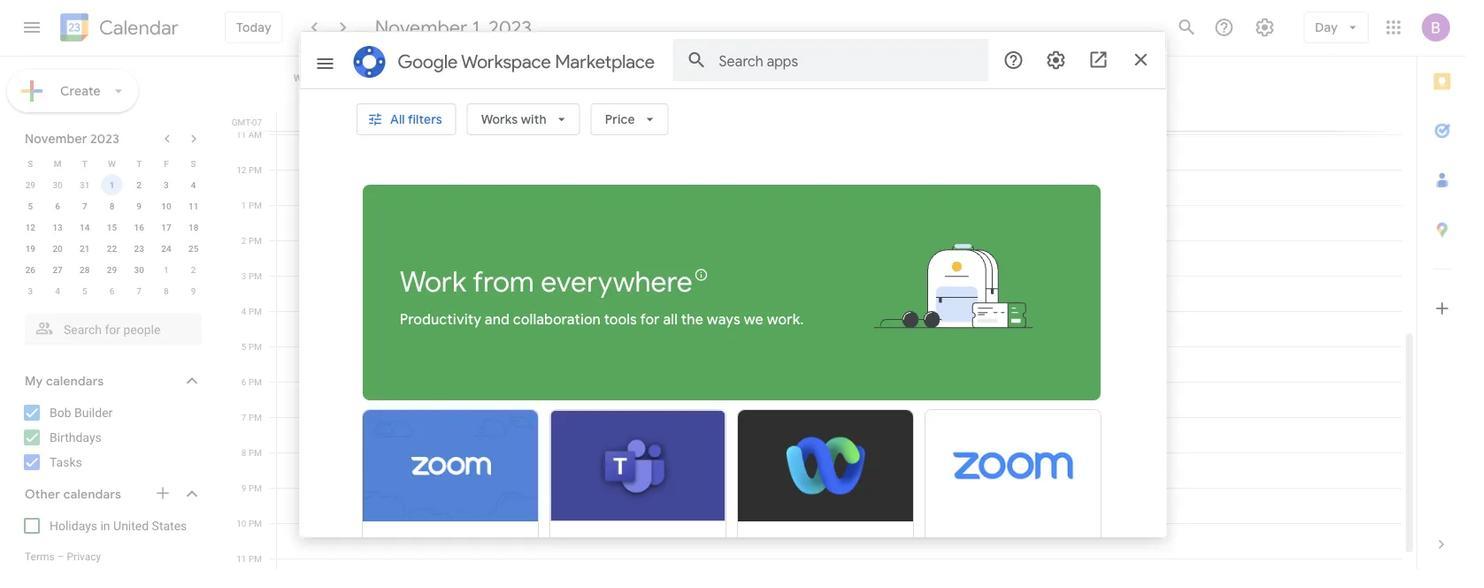 Task type: locate. For each thing, give the bounding box(es) containing it.
0 vertical spatial 8
[[109, 201, 114, 211]]

29 left october 30 element
[[25, 180, 35, 190]]

6 inside grid
[[241, 377, 246, 388]]

1 pm from the top
[[249, 165, 262, 175]]

9 pm from the top
[[249, 448, 262, 458]]

t up october 31 element
[[82, 158, 87, 169]]

0 vertical spatial 4
[[191, 180, 196, 190]]

1 t from the left
[[82, 158, 87, 169]]

1 horizontal spatial november
[[375, 15, 467, 40]]

other calendars button
[[4, 480, 219, 509]]

november up "m"
[[25, 131, 87, 146]]

1 vertical spatial 10
[[236, 518, 246, 529]]

1 horizontal spatial 7
[[137, 286, 142, 296]]

2 horizontal spatial 8
[[241, 448, 246, 458]]

30 element
[[128, 259, 150, 280]]

in
[[100, 519, 110, 534]]

0 horizontal spatial 10
[[161, 201, 171, 211]]

0 horizontal spatial 2023
[[90, 131, 119, 146]]

pm up 5 pm
[[249, 306, 262, 317]]

4 up the 11 'element' at the left top
[[191, 180, 196, 190]]

2 down the 1 pm
[[241, 235, 246, 246]]

1 down w at the top left
[[109, 180, 114, 190]]

9 pm
[[241, 483, 262, 494]]

support image
[[1213, 17, 1234, 38]]

22 element
[[101, 238, 123, 259]]

6 down 5 pm
[[241, 377, 246, 388]]

0 horizontal spatial t
[[82, 158, 87, 169]]

12
[[236, 165, 246, 175], [25, 222, 35, 233]]

0 vertical spatial 12
[[236, 165, 246, 175]]

6 pm
[[241, 377, 262, 388]]

8
[[109, 201, 114, 211], [164, 286, 169, 296], [241, 448, 246, 458]]

11
[[236, 129, 246, 140], [188, 201, 198, 211], [236, 554, 246, 564]]

8 pm from the top
[[249, 412, 262, 423]]

1 vertical spatial 7
[[137, 286, 142, 296]]

14 element
[[74, 217, 95, 238]]

1 horizontal spatial 29
[[107, 265, 117, 275]]

2 t from the left
[[136, 158, 142, 169]]

7 inside grid
[[241, 412, 246, 423]]

1
[[109, 180, 114, 190], [241, 200, 246, 211], [164, 265, 169, 275]]

1 vertical spatial 12
[[25, 222, 35, 233]]

tasks
[[50, 455, 82, 470]]

1 horizontal spatial t
[[136, 158, 142, 169]]

2023
[[489, 15, 532, 40], [90, 131, 119, 146]]

6 down october 30 element
[[55, 201, 60, 211]]

pm down 5 pm
[[249, 377, 262, 388]]

11 for 11
[[188, 201, 198, 211]]

1 vertical spatial 3
[[241, 271, 246, 281]]

2 pm from the top
[[249, 200, 262, 211]]

5 for december 5 'element'
[[82, 286, 87, 296]]

3 down 2 pm
[[241, 271, 246, 281]]

0 vertical spatial 7
[[82, 201, 87, 211]]

holidays
[[50, 519, 97, 534]]

0 vertical spatial 10
[[161, 201, 171, 211]]

7 for december 7 element
[[137, 286, 142, 296]]

1 inside grid
[[241, 200, 246, 211]]

9 up 16 'element'
[[137, 201, 142, 211]]

1 horizontal spatial 30
[[134, 265, 144, 275]]

29 down 22
[[107, 265, 117, 275]]

2 vertical spatial 8
[[241, 448, 246, 458]]

4 inside grid
[[241, 306, 246, 317]]

row
[[17, 153, 207, 174], [17, 174, 207, 196], [17, 196, 207, 217], [17, 217, 207, 238], [17, 238, 207, 259], [17, 259, 207, 280], [17, 280, 207, 302]]

2 up december 9 element
[[191, 265, 196, 275]]

7
[[82, 201, 87, 211], [137, 286, 142, 296], [241, 412, 246, 423]]

8 up 9 pm at the left bottom of page
[[241, 448, 246, 458]]

1,
[[472, 15, 484, 40]]

15 element
[[101, 217, 123, 238]]

birthdays
[[50, 430, 102, 445]]

row containing 12
[[17, 217, 207, 238]]

t left f
[[136, 158, 142, 169]]

s right f
[[191, 158, 196, 169]]

2 vertical spatial 2
[[191, 265, 196, 275]]

pm up 9 pm at the left bottom of page
[[249, 448, 262, 458]]

0 vertical spatial 2
[[137, 180, 142, 190]]

1 cell
[[98, 174, 125, 196]]

1 vertical spatial 6
[[109, 286, 114, 296]]

10 up 17
[[161, 201, 171, 211]]

1 up 'december 8' element
[[164, 265, 169, 275]]

0 horizontal spatial 30
[[53, 180, 63, 190]]

2 horizontal spatial 5
[[241, 342, 246, 352]]

pm down am
[[249, 165, 262, 175]]

row group
[[17, 174, 207, 302]]

3 pm from the top
[[249, 235, 262, 246]]

1 vertical spatial 29
[[107, 265, 117, 275]]

2 vertical spatial 1
[[164, 265, 169, 275]]

s up october 29 element
[[28, 158, 33, 169]]

3 row from the top
[[17, 196, 207, 217]]

15
[[107, 222, 117, 233]]

0 horizontal spatial 9
[[137, 201, 142, 211]]

2 for "december 2" element
[[191, 265, 196, 275]]

10 up 11 pm
[[236, 518, 246, 529]]

0 vertical spatial 11
[[236, 129, 246, 140]]

11 inside 'element'
[[188, 201, 198, 211]]

pm down the 1 pm
[[249, 235, 262, 246]]

25
[[188, 243, 198, 254]]

november left 1,
[[375, 15, 467, 40]]

pm down 9 pm at the left bottom of page
[[249, 518, 262, 529]]

3
[[164, 180, 169, 190], [241, 271, 246, 281], [28, 286, 33, 296]]

4 pm from the top
[[249, 271, 262, 281]]

0 horizontal spatial 8
[[109, 201, 114, 211]]

0 horizontal spatial 4
[[55, 286, 60, 296]]

pm down "4 pm"
[[249, 342, 262, 352]]

12 down 11 am
[[236, 165, 246, 175]]

2 vertical spatial 6
[[241, 377, 246, 388]]

18 element
[[183, 217, 204, 238]]

0 horizontal spatial 12
[[25, 222, 35, 233]]

1 row from the top
[[17, 153, 207, 174]]

30 down "m"
[[53, 180, 63, 190]]

1 vertical spatial 5
[[82, 286, 87, 296]]

–
[[57, 551, 64, 564]]

2 vertical spatial 5
[[241, 342, 246, 352]]

0 vertical spatial calendars
[[46, 374, 104, 389]]

6
[[55, 201, 60, 211], [109, 286, 114, 296], [241, 377, 246, 388]]

21
[[80, 243, 90, 254]]

11 up 18
[[188, 201, 198, 211]]

6 pm from the top
[[249, 342, 262, 352]]

1 horizontal spatial 12
[[236, 165, 246, 175]]

0 horizontal spatial 2
[[137, 180, 142, 190]]

1 vertical spatial 30
[[134, 265, 144, 275]]

2 row from the top
[[17, 174, 207, 196]]

2 horizontal spatial 6
[[241, 377, 246, 388]]

1 horizontal spatial 6
[[109, 286, 114, 296]]

0 horizontal spatial 1
[[109, 180, 114, 190]]

november
[[375, 15, 467, 40], [25, 131, 87, 146]]

None search field
[[0, 307, 219, 346]]

30
[[53, 180, 63, 190], [134, 265, 144, 275]]

0 horizontal spatial s
[[28, 158, 33, 169]]

11 am
[[236, 129, 262, 140]]

1 down "12 pm"
[[241, 200, 246, 211]]

2 pm
[[241, 235, 262, 246]]

bob builder
[[50, 406, 113, 420]]

calendars up the in
[[63, 487, 121, 502]]

24
[[161, 243, 171, 254]]

8 down december 1 element in the left top of the page
[[164, 286, 169, 296]]

10 pm from the top
[[249, 483, 262, 494]]

privacy link
[[67, 551, 101, 564]]

4 down 27 element
[[55, 286, 60, 296]]

0 horizontal spatial 3
[[28, 286, 33, 296]]

19
[[25, 243, 35, 254]]

12 inside 12 "element"
[[25, 222, 35, 233]]

1 vertical spatial 2
[[241, 235, 246, 246]]

2023 up w at the top left
[[90, 131, 119, 146]]

5 row from the top
[[17, 238, 207, 259]]

my calendars
[[25, 374, 104, 389]]

calendars up bob builder
[[46, 374, 104, 389]]

0 horizontal spatial 7
[[82, 201, 87, 211]]

10 inside grid
[[236, 518, 246, 529]]

december 5 element
[[74, 280, 95, 302]]

2 vertical spatial 4
[[241, 306, 246, 317]]

10 inside 'element'
[[161, 201, 171, 211]]

pm down the 8 pm
[[249, 483, 262, 494]]

22
[[107, 243, 117, 254]]

30 down 23
[[134, 265, 144, 275]]

0 horizontal spatial 6
[[55, 201, 60, 211]]

1 vertical spatial 9
[[191, 286, 196, 296]]

2 horizontal spatial 1
[[241, 200, 246, 211]]

12 pm
[[236, 165, 262, 175]]

pm
[[249, 165, 262, 175], [249, 200, 262, 211], [249, 235, 262, 246], [249, 271, 262, 281], [249, 306, 262, 317], [249, 342, 262, 352], [249, 377, 262, 388], [249, 412, 262, 423], [249, 448, 262, 458], [249, 483, 262, 494], [249, 518, 262, 529], [249, 554, 262, 564]]

13
[[53, 222, 63, 233]]

column header inside grid
[[276, 57, 1402, 131]]

10
[[161, 201, 171, 211], [236, 518, 246, 529]]

terms
[[25, 551, 55, 564]]

1 horizontal spatial s
[[191, 158, 196, 169]]

27 element
[[47, 259, 68, 280]]

29 for october 29 element
[[25, 180, 35, 190]]

12 up 19
[[25, 222, 35, 233]]

17 element
[[156, 217, 177, 238]]

0 vertical spatial 5
[[28, 201, 33, 211]]

9 up 10 pm at the left of page
[[241, 483, 246, 494]]

5 down '28' "element"
[[82, 286, 87, 296]]

terms – privacy
[[25, 551, 101, 564]]

9 down "december 2" element
[[191, 286, 196, 296]]

s
[[28, 158, 33, 169], [191, 158, 196, 169]]

1 vertical spatial 8
[[164, 286, 169, 296]]

2 horizontal spatial 4
[[241, 306, 246, 317]]

16
[[134, 222, 144, 233]]

4 up 5 pm
[[241, 306, 246, 317]]

1 horizontal spatial 8
[[164, 286, 169, 296]]

pm for 3 pm
[[249, 271, 262, 281]]

today
[[236, 20, 271, 35]]

24 element
[[156, 238, 177, 259]]

december 6 element
[[101, 280, 123, 302]]

privacy
[[67, 551, 101, 564]]

0 horizontal spatial november
[[25, 131, 87, 146]]

5 inside grid
[[241, 342, 246, 352]]

12 inside grid
[[236, 165, 246, 175]]

8 for 8 pm
[[241, 448, 246, 458]]

1 vertical spatial 11
[[188, 201, 198, 211]]

2 vertical spatial 9
[[241, 483, 246, 494]]

main drawer image
[[21, 17, 42, 38]]

2 horizontal spatial 2
[[241, 235, 246, 246]]

0 vertical spatial 3
[[164, 180, 169, 190]]

0 horizontal spatial 29
[[25, 180, 35, 190]]

row containing 3
[[17, 280, 207, 302]]

7 row from the top
[[17, 280, 207, 302]]

0 vertical spatial 6
[[55, 201, 60, 211]]

29 for 29 element
[[107, 265, 117, 275]]

9 inside grid
[[241, 483, 246, 494]]

1 horizontal spatial 9
[[191, 286, 196, 296]]

pm for 9 pm
[[249, 483, 262, 494]]

4 row from the top
[[17, 217, 207, 238]]

column header
[[276, 57, 1402, 131]]

2 horizontal spatial 3
[[241, 271, 246, 281]]

1 vertical spatial november
[[25, 131, 87, 146]]

t
[[82, 158, 87, 169], [136, 158, 142, 169]]

grid
[[226, 57, 1417, 571]]

4 for 4 pm
[[241, 306, 246, 317]]

2 vertical spatial 3
[[28, 286, 33, 296]]

4
[[191, 180, 196, 190], [55, 286, 60, 296], [241, 306, 246, 317]]

0 vertical spatial 30
[[53, 180, 63, 190]]

6 for december 6 element
[[109, 286, 114, 296]]

1 horizontal spatial 2
[[191, 265, 196, 275]]

tab list
[[1417, 57, 1466, 520]]

17
[[161, 222, 171, 233]]

11 for 11 am
[[236, 129, 246, 140]]

2 vertical spatial 11
[[236, 554, 246, 564]]

0 vertical spatial 1
[[109, 180, 114, 190]]

pm for 12 pm
[[249, 165, 262, 175]]

november for november 2023
[[25, 131, 87, 146]]

5
[[28, 201, 33, 211], [82, 286, 87, 296], [241, 342, 246, 352]]

2023 right 1,
[[489, 15, 532, 40]]

7 pm from the top
[[249, 377, 262, 388]]

5 pm from the top
[[249, 306, 262, 317]]

holidays in united states
[[50, 519, 187, 534]]

1 pm
[[241, 200, 262, 211]]

5 inside 'element'
[[82, 286, 87, 296]]

2
[[137, 180, 142, 190], [241, 235, 246, 246], [191, 265, 196, 275]]

8 inside grid
[[241, 448, 246, 458]]

1 vertical spatial 1
[[241, 200, 246, 211]]

7 up the 8 pm
[[241, 412, 246, 423]]

2 horizontal spatial 9
[[241, 483, 246, 494]]

builder
[[74, 406, 113, 420]]

11 down the gmt- at the top of the page
[[236, 129, 246, 140]]

7 up 14 element
[[82, 201, 87, 211]]

0 vertical spatial 29
[[25, 180, 35, 190]]

1 vertical spatial calendars
[[63, 487, 121, 502]]

12 pm from the top
[[249, 554, 262, 564]]

11 pm from the top
[[249, 518, 262, 529]]

calendars for other calendars
[[63, 487, 121, 502]]

2 vertical spatial 7
[[241, 412, 246, 423]]

5 pm
[[241, 342, 262, 352]]

8 up 15 element
[[109, 201, 114, 211]]

1 horizontal spatial 1
[[164, 265, 169, 275]]

29
[[25, 180, 35, 190], [107, 265, 117, 275]]

0 vertical spatial 2023
[[489, 15, 532, 40]]

5 for 5 pm
[[241, 342, 246, 352]]

1 vertical spatial 4
[[55, 286, 60, 296]]

2 right '1' cell
[[137, 180, 142, 190]]

25 element
[[183, 238, 204, 259]]

1 horizontal spatial 5
[[82, 286, 87, 296]]

5 down october 29 element
[[28, 201, 33, 211]]

0 vertical spatial november
[[375, 15, 467, 40]]

1 horizontal spatial 10
[[236, 518, 246, 529]]

7 for 7 pm
[[241, 412, 246, 423]]

october 30 element
[[47, 174, 68, 196]]

3 down 26 element
[[28, 286, 33, 296]]

13 element
[[47, 217, 68, 238]]

calendars for my calendars
[[46, 374, 104, 389]]

pm down 10 pm at the left of page
[[249, 554, 262, 564]]

9
[[137, 201, 142, 211], [191, 286, 196, 296], [241, 483, 246, 494]]

10 for 10
[[161, 201, 171, 211]]

6 down 29 element
[[109, 286, 114, 296]]

3 up 10 'element'
[[164, 180, 169, 190]]

calendars
[[46, 374, 104, 389], [63, 487, 121, 502]]

row containing 5
[[17, 196, 207, 217]]

row containing s
[[17, 153, 207, 174]]

1 horizontal spatial 4
[[191, 180, 196, 190]]

1 for december 1 element in the left top of the page
[[164, 265, 169, 275]]

pm down 2 pm
[[249, 271, 262, 281]]

pm up the 8 pm
[[249, 412, 262, 423]]

pm up 2 pm
[[249, 200, 262, 211]]

7 down 30 element
[[137, 286, 142, 296]]

pm for 2 pm
[[249, 235, 262, 246]]

30 for october 30 element
[[53, 180, 63, 190]]

2 horizontal spatial 7
[[241, 412, 246, 423]]

5 down "4 pm"
[[241, 342, 246, 352]]

3 pm
[[241, 271, 262, 281]]

12 element
[[20, 217, 41, 238]]

8 for 'december 8' element
[[164, 286, 169, 296]]

11 down 10 pm at the left of page
[[236, 554, 246, 564]]

29 element
[[101, 259, 123, 280]]

6 row from the top
[[17, 259, 207, 280]]



Task type: describe. For each thing, give the bounding box(es) containing it.
pm for 5 pm
[[249, 342, 262, 352]]

november 2023
[[25, 131, 119, 146]]

23
[[134, 243, 144, 254]]

calendar element
[[57, 10, 179, 49]]

10 element
[[156, 196, 177, 217]]

gmt-
[[232, 117, 252, 127]]

26 element
[[20, 259, 41, 280]]

pm for 4 pm
[[249, 306, 262, 317]]

4 for december 4 element
[[55, 286, 60, 296]]

row group containing 29
[[17, 174, 207, 302]]

30 for 30 element
[[134, 265, 144, 275]]

my calendars list
[[4, 399, 219, 477]]

10 for 10 pm
[[236, 518, 246, 529]]

0 horizontal spatial 5
[[28, 201, 33, 211]]

december 2 element
[[183, 259, 204, 280]]

row containing 29
[[17, 174, 207, 196]]

today button
[[225, 12, 283, 43]]

20 element
[[47, 238, 68, 259]]

28 element
[[74, 259, 95, 280]]

m
[[54, 158, 61, 169]]

other calendars
[[25, 487, 121, 502]]

0 vertical spatial 9
[[137, 201, 142, 211]]

26
[[25, 265, 35, 275]]

27
[[53, 265, 63, 275]]

pm for 8 pm
[[249, 448, 262, 458]]

1 horizontal spatial 3
[[164, 180, 169, 190]]

calendar
[[99, 15, 179, 40]]

october 31 element
[[74, 174, 95, 196]]

1 for 1 pm
[[241, 200, 246, 211]]

4 pm
[[241, 306, 262, 317]]

1 s from the left
[[28, 158, 33, 169]]

november for november 1, 2023
[[375, 15, 467, 40]]

12 for 12 pm
[[236, 165, 246, 175]]

8 pm
[[241, 448, 262, 458]]

december 7 element
[[128, 280, 150, 302]]

pm for 6 pm
[[249, 377, 262, 388]]

9 for 9 pm
[[241, 483, 246, 494]]

other
[[25, 487, 60, 502]]

1 inside cell
[[109, 180, 114, 190]]

1 vertical spatial 2023
[[90, 131, 119, 146]]

14
[[80, 222, 90, 233]]

december 9 element
[[183, 280, 204, 302]]

20
[[53, 243, 63, 254]]

9 for december 9 element
[[191, 286, 196, 296]]

31
[[80, 180, 90, 190]]

pm for 1 pm
[[249, 200, 262, 211]]

gmt-07
[[232, 117, 262, 127]]

18
[[188, 222, 198, 233]]

states
[[152, 519, 187, 534]]

am
[[248, 129, 262, 140]]

11 pm
[[236, 554, 262, 564]]

6 for 6 pm
[[241, 377, 246, 388]]

16 element
[[128, 217, 150, 238]]

3 for 3 pm
[[241, 271, 246, 281]]

december 4 element
[[47, 280, 68, 302]]

7 pm
[[241, 412, 262, 423]]

19 element
[[20, 238, 41, 259]]

3 for december 3 element
[[28, 286, 33, 296]]

pm for 11 pm
[[249, 554, 262, 564]]

bob
[[50, 406, 71, 420]]

december 8 element
[[156, 280, 177, 302]]

november 2023 grid
[[17, 153, 207, 302]]

1 horizontal spatial 2023
[[489, 15, 532, 40]]

21 element
[[74, 238, 95, 259]]

10 pm
[[236, 518, 262, 529]]

united
[[113, 519, 149, 534]]

december 3 element
[[20, 280, 41, 302]]

11 for 11 pm
[[236, 554, 246, 564]]

grid containing gmt-07
[[226, 57, 1417, 571]]

2 for 2 pm
[[241, 235, 246, 246]]

row containing 26
[[17, 259, 207, 280]]

calendar heading
[[96, 15, 179, 40]]

november 1, 2023
[[375, 15, 532, 40]]

row containing 19
[[17, 238, 207, 259]]

11 element
[[183, 196, 204, 217]]

12 for 12
[[25, 222, 35, 233]]

f
[[164, 158, 169, 169]]

2 s from the left
[[191, 158, 196, 169]]

my calendars button
[[4, 367, 219, 395]]

28
[[80, 265, 90, 275]]

w
[[108, 158, 116, 169]]

my
[[25, 374, 43, 389]]

december 1 element
[[156, 259, 177, 280]]

07
[[252, 117, 262, 127]]

terms link
[[25, 551, 55, 564]]

23 element
[[128, 238, 150, 259]]

pm for 10 pm
[[249, 518, 262, 529]]

pm for 7 pm
[[249, 412, 262, 423]]

october 29 element
[[20, 174, 41, 196]]



Task type: vqa. For each thing, say whether or not it's contained in the screenshot.
middle 2
yes



